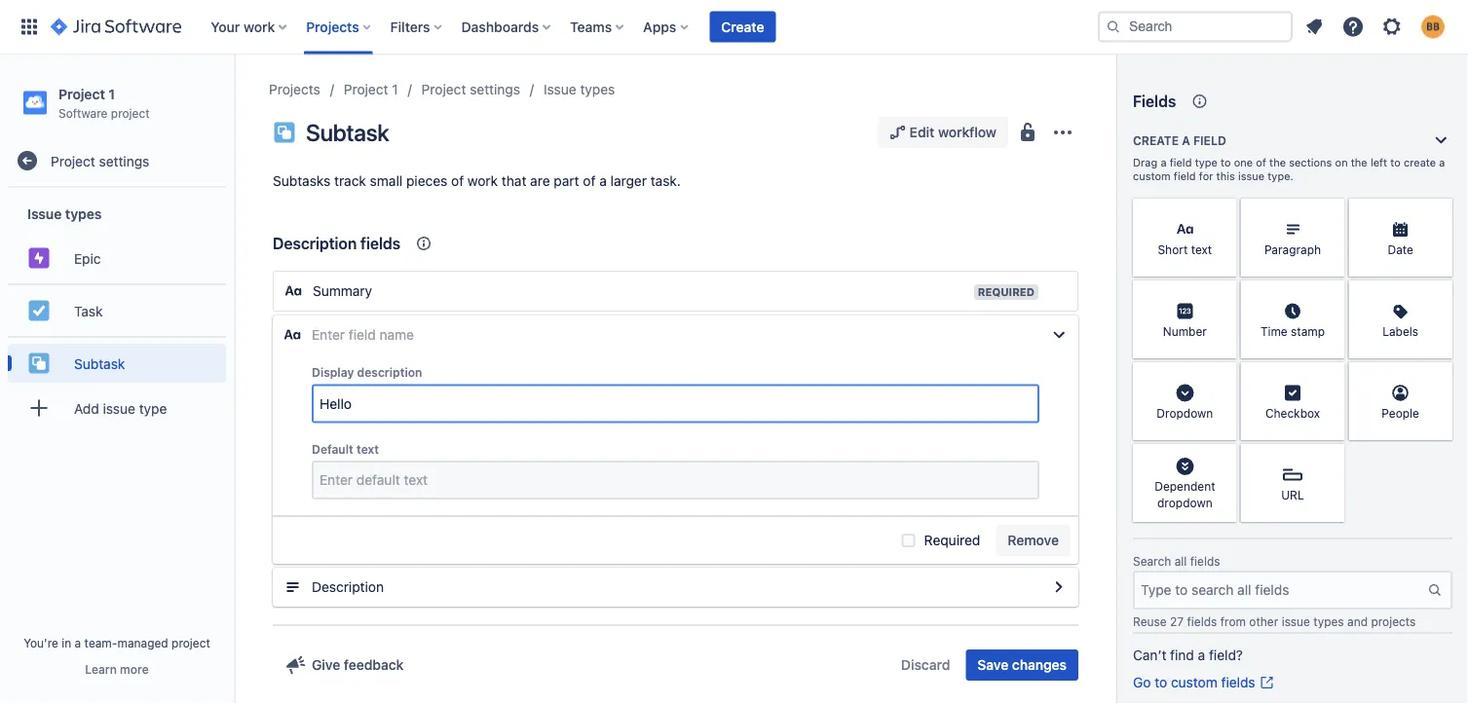 Task type: locate. For each thing, give the bounding box(es) containing it.
subtask
[[306, 119, 389, 146], [74, 355, 125, 372]]

managed
[[117, 636, 168, 650]]

1 vertical spatial type
[[139, 400, 167, 416]]

dependent dropdown
[[1155, 480, 1216, 510]]

a down more information about the fields image
[[1182, 133, 1190, 147]]

27
[[1170, 615, 1184, 628]]

project settings link
[[422, 78, 520, 101], [8, 141, 226, 180]]

2 horizontal spatial to
[[1391, 156, 1401, 169]]

display description
[[312, 366, 422, 380]]

subtask up track
[[306, 119, 389, 146]]

issue up the epic link
[[27, 206, 62, 222]]

Type to search all fields text field
[[1135, 573, 1427, 608]]

0 vertical spatial issue
[[1238, 170, 1265, 183]]

go to custom fields link
[[1133, 673, 1275, 693]]

1 horizontal spatial project settings link
[[422, 78, 520, 101]]

types down teams popup button
[[580, 81, 615, 97]]

fields left this link will be opened in a new tab icon
[[1221, 675, 1256, 691]]

Default text field
[[314, 463, 1038, 498]]

project settings link down software
[[8, 141, 226, 180]]

0 vertical spatial required
[[978, 286, 1035, 299]]

1 horizontal spatial project
[[172, 636, 210, 650]]

subtasks
[[273, 173, 331, 189]]

project right managed
[[172, 636, 210, 650]]

custom down drag
[[1133, 170, 1171, 183]]

field
[[1194, 133, 1227, 147], [1170, 156, 1192, 169], [1174, 170, 1196, 183]]

no restrictions image
[[1016, 121, 1040, 144]]

2 horizontal spatial of
[[1256, 156, 1267, 169]]

1 horizontal spatial 1
[[392, 81, 398, 97]]

type
[[1195, 156, 1218, 169], [139, 400, 167, 416]]

2 vertical spatial types
[[1314, 615, 1344, 628]]

create up drag
[[1133, 133, 1179, 147]]

settings image
[[1381, 15, 1404, 38]]

a right create
[[1439, 156, 1445, 169]]

1 vertical spatial project settings link
[[8, 141, 226, 180]]

notifications image
[[1303, 15, 1326, 38]]

0 horizontal spatial work
[[244, 19, 275, 35]]

project up software
[[58, 86, 105, 102]]

1 for project 1 software project
[[108, 86, 115, 102]]

0 horizontal spatial create
[[721, 19, 764, 35]]

0 horizontal spatial type
[[139, 400, 167, 416]]

issue types down teams
[[544, 81, 615, 97]]

settings down project 1 software project
[[99, 153, 149, 169]]

0 vertical spatial custom
[[1133, 170, 1171, 183]]

the right on
[[1351, 156, 1368, 169]]

1 horizontal spatial issue types
[[544, 81, 615, 97]]

1 vertical spatial types
[[65, 206, 102, 222]]

1 for project 1
[[392, 81, 398, 97]]

projects up issue type icon
[[269, 81, 320, 97]]

projects inside dropdown button
[[306, 19, 359, 35]]

types up epic
[[65, 206, 102, 222]]

1 horizontal spatial type
[[1195, 156, 1218, 169]]

project
[[111, 106, 150, 120], [172, 636, 210, 650]]

project settings link down dashboards
[[422, 78, 520, 101]]

more information image up dependent
[[1212, 446, 1235, 470]]

group containing issue types
[[8, 188, 226, 440]]

1 horizontal spatial issue
[[544, 81, 577, 97]]

issue type icon image
[[273, 121, 296, 144]]

field up for
[[1194, 133, 1227, 147]]

0 vertical spatial description
[[273, 234, 357, 253]]

1 vertical spatial field
[[1170, 156, 1192, 169]]

0 vertical spatial project settings link
[[422, 78, 520, 101]]

subtask inside subtask 'group'
[[74, 355, 125, 372]]

search all fields
[[1133, 555, 1220, 569]]

to right go
[[1155, 675, 1167, 691]]

workflow
[[938, 124, 997, 140]]

1 horizontal spatial to
[[1221, 156, 1231, 169]]

open field configuration image
[[1047, 576, 1071, 599]]

1 horizontal spatial work
[[468, 173, 498, 189]]

issue right other
[[1282, 615, 1310, 628]]

create inside button
[[721, 19, 764, 35]]

field down create a field
[[1170, 156, 1192, 169]]

1 vertical spatial create
[[1133, 133, 1179, 147]]

search image
[[1106, 19, 1121, 35]]

1 horizontal spatial subtask
[[306, 119, 389, 146]]

a right drag
[[1161, 156, 1167, 169]]

0 horizontal spatial of
[[451, 173, 464, 189]]

create
[[1404, 156, 1436, 169]]

your
[[211, 19, 240, 35]]

summary
[[313, 283, 372, 299]]

project settings down software
[[51, 153, 149, 169]]

close field configuration image
[[1047, 323, 1071, 347]]

give feedback
[[312, 657, 404, 673]]

project inside project 1 software project
[[111, 106, 150, 120]]

of right the part
[[583, 173, 596, 189]]

issue right add
[[103, 400, 135, 416]]

required
[[978, 286, 1035, 299], [924, 532, 981, 549]]

0 vertical spatial work
[[244, 19, 275, 35]]

are
[[530, 173, 550, 189]]

issue down primary element
[[544, 81, 577, 97]]

create for create a field
[[1133, 133, 1179, 147]]

issue inside drag a field type to one of the sections on the left to create a custom field for this issue type.
[[1238, 170, 1265, 183]]

issue down one
[[1238, 170, 1265, 183]]

add issue type button
[[8, 389, 226, 428]]

text right the default
[[357, 442, 379, 456]]

more information image
[[1212, 201, 1235, 224], [1212, 283, 1235, 306], [1320, 283, 1343, 306], [1427, 283, 1451, 306], [1212, 364, 1235, 388]]

project right software
[[111, 106, 150, 120]]

group
[[8, 188, 226, 440]]

add issue type
[[74, 400, 167, 416]]

field for create
[[1194, 133, 1227, 147]]

0 horizontal spatial settings
[[99, 153, 149, 169]]

issue
[[544, 81, 577, 97], [27, 206, 62, 222]]

0 horizontal spatial issue types
[[27, 206, 102, 222]]

1 horizontal spatial settings
[[470, 81, 520, 97]]

more information image down on
[[1320, 201, 1343, 224]]

1 vertical spatial text
[[357, 442, 379, 456]]

1 inside project 1 software project
[[108, 86, 115, 102]]

project down software
[[51, 153, 95, 169]]

settings down dashboards
[[470, 81, 520, 97]]

0 vertical spatial type
[[1195, 156, 1218, 169]]

projects up project 1
[[306, 19, 359, 35]]

type up for
[[1195, 156, 1218, 169]]

0 vertical spatial project
[[111, 106, 150, 120]]

1 vertical spatial description
[[312, 579, 384, 595]]

0 vertical spatial text
[[1191, 243, 1212, 256]]

remove
[[1008, 532, 1059, 549]]

1 horizontal spatial issue
[[1238, 170, 1265, 183]]

more information image for labels
[[1427, 283, 1451, 306]]

1 horizontal spatial text
[[1191, 243, 1212, 256]]

description up "give feedback" button
[[312, 579, 384, 595]]

2 vertical spatial field
[[1174, 170, 1196, 183]]

1 vertical spatial subtask
[[74, 355, 125, 372]]

project down filters dropdown button
[[422, 81, 466, 97]]

types
[[580, 81, 615, 97], [65, 206, 102, 222], [1314, 615, 1344, 628]]

stamp
[[1291, 324, 1325, 338]]

banner
[[0, 0, 1468, 55]]

of right pieces
[[451, 173, 464, 189]]

of right one
[[1256, 156, 1267, 169]]

project settings down dashboards
[[422, 81, 520, 97]]

1 horizontal spatial types
[[580, 81, 615, 97]]

2 horizontal spatial types
[[1314, 615, 1344, 628]]

work left that
[[468, 173, 498, 189]]

jira software image
[[51, 15, 181, 38], [51, 15, 181, 38]]

0 vertical spatial subtask
[[306, 119, 389, 146]]

small
[[370, 173, 403, 189]]

description up summary
[[273, 234, 357, 253]]

create
[[721, 19, 764, 35], [1133, 133, 1179, 147]]

create right the apps dropdown button
[[721, 19, 764, 35]]

a right in
[[75, 636, 81, 650]]

0 horizontal spatial issue
[[103, 400, 135, 416]]

learn more
[[85, 663, 149, 676]]

more information image for time stamp
[[1320, 283, 1343, 306]]

0 vertical spatial issue types
[[544, 81, 615, 97]]

date
[[1388, 243, 1414, 256]]

dashboards
[[461, 19, 539, 35]]

add
[[74, 400, 99, 416]]

0 horizontal spatial 1
[[108, 86, 115, 102]]

1 horizontal spatial create
[[1133, 133, 1179, 147]]

give feedback button
[[273, 650, 415, 681]]

labels
[[1383, 324, 1419, 338]]

0 horizontal spatial text
[[357, 442, 379, 456]]

text right short
[[1191, 243, 1212, 256]]

1 vertical spatial project
[[172, 636, 210, 650]]

issue types up epic
[[27, 206, 102, 222]]

0 horizontal spatial to
[[1155, 675, 1167, 691]]

more information image for paragraph
[[1320, 201, 1343, 224]]

project 1
[[344, 81, 398, 97]]

for
[[1199, 170, 1214, 183]]

save
[[978, 657, 1009, 673]]

0 horizontal spatial the
[[1270, 156, 1286, 169]]

project
[[344, 81, 388, 97], [422, 81, 466, 97], [58, 86, 105, 102], [51, 153, 95, 169]]

to right left
[[1391, 156, 1401, 169]]

1 vertical spatial settings
[[99, 153, 149, 169]]

more options image
[[1051, 121, 1075, 144]]

appswitcher icon image
[[18, 15, 41, 38]]

1 vertical spatial work
[[468, 173, 498, 189]]

fields right 27
[[1187, 615, 1217, 628]]

short text
[[1158, 243, 1212, 256]]

fields
[[361, 234, 401, 253], [1190, 555, 1220, 569], [1187, 615, 1217, 628], [1221, 675, 1256, 691]]

a left larger
[[599, 173, 607, 189]]

type inside button
[[139, 400, 167, 416]]

and
[[1348, 615, 1368, 628]]

more information image
[[1320, 201, 1343, 224], [1427, 201, 1451, 224], [1320, 364, 1343, 388], [1212, 446, 1235, 470]]

types left and
[[1314, 615, 1344, 628]]

your work button
[[205, 11, 294, 42]]

work inside popup button
[[244, 19, 275, 35]]

subtask up add
[[74, 355, 125, 372]]

field left for
[[1174, 170, 1196, 183]]

2 vertical spatial issue
[[1282, 615, 1310, 628]]

can't find a field?
[[1133, 647, 1243, 664]]

type down the subtask link
[[139, 400, 167, 416]]

0 vertical spatial create
[[721, 19, 764, 35]]

0 horizontal spatial project
[[111, 106, 150, 120]]

1 vertical spatial projects
[[269, 81, 320, 97]]

of inside drag a field type to one of the sections on the left to create a custom field for this issue type.
[[1256, 156, 1267, 169]]

projects for 'projects' link
[[269, 81, 320, 97]]

0 vertical spatial projects
[[306, 19, 359, 35]]

go
[[1133, 675, 1151, 691]]

description inside "button"
[[312, 579, 384, 595]]

1 the from the left
[[1270, 156, 1286, 169]]

0 horizontal spatial subtask
[[74, 355, 125, 372]]

to
[[1221, 156, 1231, 169], [1391, 156, 1401, 169], [1155, 675, 1167, 691]]

drag
[[1133, 156, 1158, 169]]

field for drag
[[1170, 156, 1192, 169]]

changes
[[1012, 657, 1067, 673]]

1 vertical spatial issue
[[103, 400, 135, 416]]

0 horizontal spatial project settings
[[51, 153, 149, 169]]

1 horizontal spatial project settings
[[422, 81, 520, 97]]

1 inside "link"
[[392, 81, 398, 97]]

more information image down create
[[1427, 201, 1451, 224]]

part
[[554, 173, 579, 189]]

projects
[[306, 19, 359, 35], [269, 81, 320, 97]]

sidebar navigation image
[[212, 78, 255, 117]]

primary element
[[12, 0, 1098, 54]]

0 horizontal spatial issue
[[27, 206, 62, 222]]

1 horizontal spatial the
[[1351, 156, 1368, 169]]

track
[[334, 173, 366, 189]]

work right your
[[244, 19, 275, 35]]

0 vertical spatial types
[[580, 81, 615, 97]]

to up this
[[1221, 156, 1231, 169]]

projects for projects dropdown button on the left of page
[[306, 19, 359, 35]]

project settings
[[422, 81, 520, 97], [51, 153, 149, 169]]

1
[[392, 81, 398, 97], [108, 86, 115, 102]]

learn
[[85, 663, 117, 676]]

custom down can't find a field?
[[1171, 675, 1218, 691]]

project down projects dropdown button on the left of page
[[344, 81, 388, 97]]

give
[[312, 657, 340, 673]]

create a field
[[1133, 133, 1227, 147]]

work
[[244, 19, 275, 35], [468, 173, 498, 189]]

the up type.
[[1270, 156, 1286, 169]]

1 vertical spatial issue types
[[27, 206, 102, 222]]

settings
[[470, 81, 520, 97], [99, 153, 149, 169]]

more information image down stamp
[[1320, 364, 1343, 388]]

0 vertical spatial field
[[1194, 133, 1227, 147]]

add issue type image
[[27, 397, 51, 420]]

more information about the fields image
[[1188, 90, 1211, 113]]

more information image for dropdown
[[1212, 364, 1235, 388]]

people
[[1382, 406, 1420, 420]]

0 vertical spatial project settings
[[422, 81, 520, 97]]



Task type: describe. For each thing, give the bounding box(es) containing it.
task
[[74, 303, 103, 319]]

team-
[[84, 636, 117, 650]]

subtask group
[[8, 336, 226, 389]]

fields left more information about the context fields image
[[361, 234, 401, 253]]

Enter field name field
[[312, 323, 1040, 347]]

go to custom fields
[[1133, 675, 1256, 691]]

time stamp
[[1261, 324, 1325, 338]]

description for description
[[312, 579, 384, 595]]

this
[[1217, 170, 1235, 183]]

fields right all
[[1190, 555, 1220, 569]]

fields
[[1133, 92, 1176, 111]]

filters
[[390, 19, 430, 35]]

more information image for number
[[1212, 283, 1235, 306]]

remove button
[[996, 525, 1071, 556]]

project 1 software project
[[58, 86, 150, 120]]

projects link
[[269, 78, 320, 101]]

number
[[1163, 324, 1207, 338]]

pieces
[[406, 173, 448, 189]]

2 the from the left
[[1351, 156, 1368, 169]]

task.
[[651, 173, 681, 189]]

paragraph
[[1265, 243, 1321, 256]]

apps button
[[637, 11, 696, 42]]

reuse
[[1133, 615, 1167, 628]]

1 vertical spatial project settings
[[51, 153, 149, 169]]

edit workflow button
[[879, 117, 1008, 148]]

time
[[1261, 324, 1288, 338]]

checkbox
[[1266, 406, 1320, 420]]

issue inside button
[[103, 400, 135, 416]]

Search field
[[1098, 11, 1293, 42]]

teams
[[570, 19, 612, 35]]

Display description field
[[314, 386, 1038, 421]]

your work
[[211, 19, 275, 35]]

edit
[[910, 124, 935, 140]]

filters button
[[385, 11, 450, 42]]

1 horizontal spatial of
[[583, 173, 596, 189]]

all
[[1175, 555, 1187, 569]]

text for default text
[[357, 442, 379, 456]]

1 vertical spatial required
[[924, 532, 981, 549]]

in
[[62, 636, 71, 650]]

feedback
[[344, 657, 404, 673]]

you're
[[24, 636, 58, 650]]

description
[[357, 366, 422, 380]]

type.
[[1268, 170, 1294, 183]]

this link will be opened in a new tab image
[[1259, 675, 1275, 691]]

a right find
[[1198, 647, 1206, 664]]

banner containing your work
[[0, 0, 1468, 55]]

epic
[[74, 250, 101, 266]]

create button
[[710, 11, 776, 42]]

to inside go to custom fields link
[[1155, 675, 1167, 691]]

help image
[[1342, 15, 1365, 38]]

create for create
[[721, 19, 764, 35]]

custom inside drag a field type to one of the sections on the left to create a custom field for this issue type.
[[1133, 170, 1171, 183]]

on
[[1335, 156, 1348, 169]]

sections
[[1289, 156, 1332, 169]]

default text
[[312, 442, 379, 456]]

description fields
[[273, 234, 401, 253]]

one
[[1234, 156, 1253, 169]]

reuse 27 fields from other issue types and projects
[[1133, 615, 1416, 628]]

projects button
[[300, 11, 379, 42]]

edit workflow
[[910, 124, 997, 140]]

more
[[120, 663, 149, 676]]

more information image for short text
[[1212, 201, 1235, 224]]

learn more button
[[85, 662, 149, 677]]

0 horizontal spatial types
[[65, 206, 102, 222]]

field?
[[1209, 647, 1243, 664]]

you're in a team-managed project
[[24, 636, 210, 650]]

description for description fields
[[273, 234, 357, 253]]

text for short text
[[1191, 243, 1212, 256]]

find
[[1170, 647, 1194, 664]]

more information image for date
[[1427, 201, 1451, 224]]

subtasks track small pieces of work that are part of a larger task.
[[273, 173, 681, 189]]

dropdown
[[1157, 406, 1213, 420]]

task link
[[8, 292, 226, 331]]

project inside project 1 software project
[[58, 86, 105, 102]]

display
[[312, 366, 354, 380]]

type inside drag a field type to one of the sections on the left to create a custom field for this issue type.
[[1195, 156, 1218, 169]]

description button
[[273, 568, 1079, 607]]

drag a field type to one of the sections on the left to create a custom field for this issue type.
[[1133, 156, 1445, 183]]

discard
[[901, 657, 950, 673]]

more information image for dependent dropdown
[[1212, 446, 1235, 470]]

project inside "link"
[[344, 81, 388, 97]]

default
[[312, 442, 353, 456]]

more information about the context fields image
[[412, 232, 436, 255]]

0 horizontal spatial project settings link
[[8, 141, 226, 180]]

from
[[1221, 615, 1246, 628]]

other
[[1249, 615, 1279, 628]]

your profile and settings image
[[1422, 15, 1445, 38]]

short
[[1158, 243, 1188, 256]]

project 1 link
[[344, 78, 398, 101]]

can't
[[1133, 647, 1167, 664]]

1 vertical spatial issue
[[27, 206, 62, 222]]

0 vertical spatial issue
[[544, 81, 577, 97]]

save changes
[[978, 657, 1067, 673]]

dependent
[[1155, 480, 1216, 493]]

1 vertical spatial custom
[[1171, 675, 1218, 691]]

that
[[502, 173, 527, 189]]

teams button
[[564, 11, 632, 42]]

url
[[1282, 488, 1304, 502]]

search
[[1133, 555, 1171, 569]]

dropdown
[[1158, 496, 1213, 510]]

left
[[1371, 156, 1388, 169]]

2 horizontal spatial issue
[[1282, 615, 1310, 628]]

save changes button
[[966, 650, 1079, 681]]

discard button
[[889, 650, 962, 681]]

dashboards button
[[456, 11, 558, 42]]

apps
[[643, 19, 677, 35]]

projects
[[1371, 615, 1416, 628]]

more information image for checkbox
[[1320, 364, 1343, 388]]

0 vertical spatial settings
[[470, 81, 520, 97]]



Task type: vqa. For each thing, say whether or not it's contained in the screenshot.
The Your Work
yes



